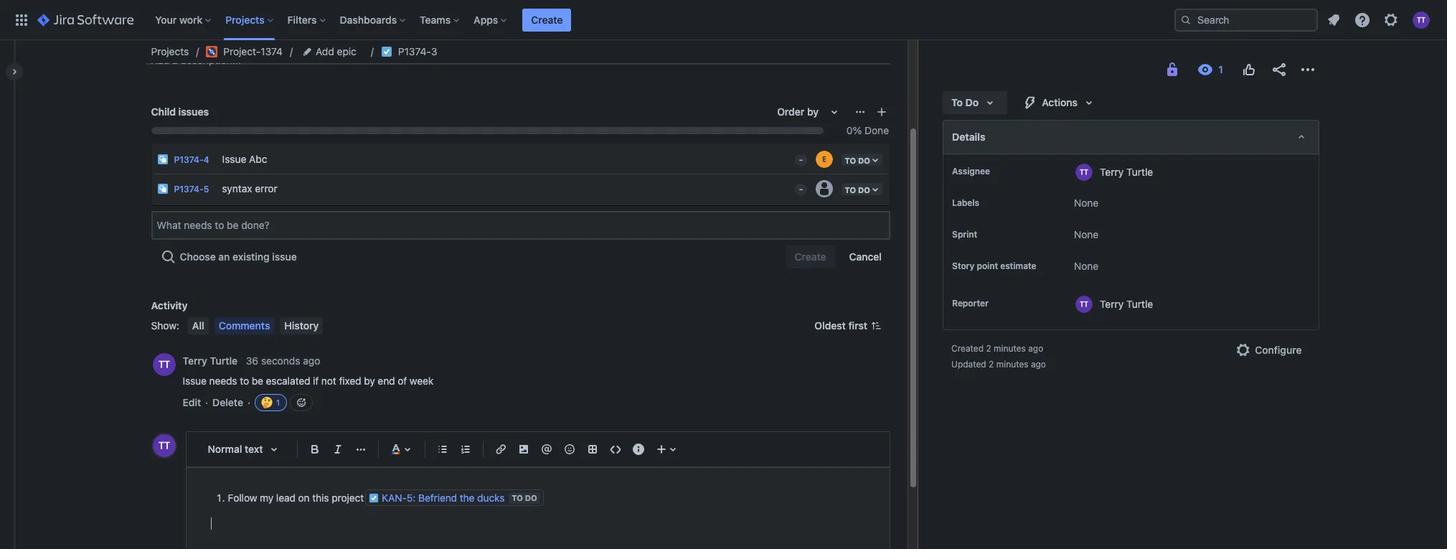 Task type: describe. For each thing, give the bounding box(es) containing it.
to do inside dropdown button
[[952, 96, 979, 108]]

my
[[260, 492, 274, 504]]

1
[[276, 398, 281, 407]]

follow
[[228, 492, 257, 504]]

normal
[[207, 443, 242, 455]]

p1374-3
[[398, 45, 437, 57]]

apps
[[474, 13, 498, 25]]

dashboards
[[340, 13, 397, 25]]

appswitcher icon image
[[13, 11, 30, 28]]

normal text button
[[201, 433, 291, 465]]

cancel button
[[841, 245, 891, 268]]

4
[[204, 154, 209, 165]]

labels pin to top. only you can see pinned fields. image
[[983, 197, 994, 209]]

add for add a description...
[[151, 54, 170, 66]]

story point estimate
[[952, 261, 1037, 271]]

- for issue abc
[[799, 154, 803, 165]]

1 vertical spatial minutes
[[997, 359, 1029, 370]]

your profile and settings image
[[1413, 11, 1430, 28]]

1 button
[[255, 394, 287, 411]]

actions image
[[1299, 61, 1317, 78]]

to inside to do dropdown button
[[952, 96, 963, 108]]

p1374- for 4
[[174, 154, 204, 165]]

issues
[[178, 106, 209, 118]]

- for syntax error
[[799, 184, 803, 195]]

numbered list ⌘⇧7 image
[[457, 441, 474, 458]]

syntax error
[[222, 182, 278, 194]]

Child issues field
[[153, 212, 889, 238]]

to
[[240, 375, 249, 387]]

Search field
[[1175, 8, 1318, 31]]

edit
[[183, 396, 201, 408]]

befriend
[[418, 492, 457, 504]]

all button
[[188, 317, 209, 334]]

lead
[[276, 492, 296, 504]]

escalated
[[266, 375, 310, 387]]

project-1374 link
[[206, 43, 283, 60]]

turtle for assignee
[[1127, 165, 1154, 178]]

%
[[853, 124, 862, 136]]

project-
[[223, 45, 261, 57]]

not
[[321, 375, 336, 387]]

configure link
[[1227, 339, 1311, 362]]

project
[[332, 492, 364, 504]]

p1374-3 link
[[398, 43, 437, 60]]

your
[[155, 13, 177, 25]]

estimate
[[1001, 261, 1037, 271]]

details
[[952, 131, 986, 143]]

p1374- for 5
[[174, 184, 204, 195]]

0 % done
[[847, 124, 889, 136]]

this
[[312, 492, 329, 504]]

delete button
[[213, 395, 243, 410]]

order by
[[777, 106, 819, 118]]

of
[[398, 375, 407, 387]]

error
[[255, 182, 278, 194]]

settings image
[[1383, 11, 1400, 28]]

story
[[952, 261, 975, 271]]

actions button
[[1014, 91, 1107, 114]]

description...
[[180, 54, 241, 66]]

history
[[285, 319, 319, 332]]

updated
[[952, 359, 987, 370]]

issue abc link
[[217, 145, 789, 174]]

all
[[192, 319, 204, 332]]

oldest first button
[[806, 317, 891, 334]]

issue for issue needs to be escalated if not fixed by end of week
[[183, 375, 207, 387]]

2 vertical spatial terry turtle
[[183, 355, 238, 367]]

assignee: eloisefrancis23 image
[[816, 151, 834, 168]]

text
[[244, 443, 263, 455]]

on
[[298, 492, 310, 504]]

create button
[[523, 8, 572, 31]]

to inside comment - main content area, start typing to enter text. text field
[[512, 493, 523, 502]]

share image
[[1271, 61, 1288, 78]]

code snippet image
[[607, 441, 624, 458]]

ago right the created
[[1029, 343, 1044, 354]]

mention image
[[538, 441, 555, 458]]

order
[[777, 106, 805, 118]]

teams button
[[416, 8, 465, 31]]

primary element
[[9, 0, 1175, 40]]

fixed
[[339, 375, 361, 387]]

terry for assignee
[[1100, 165, 1124, 178]]

italic ⌘i image
[[329, 441, 346, 458]]

0 vertical spatial 2
[[986, 343, 992, 354]]

choose
[[180, 250, 216, 263]]

assignee
[[952, 166, 990, 177]]

needs
[[209, 375, 237, 387]]

projects for projects link
[[151, 45, 189, 57]]

kan-
[[382, 492, 407, 504]]

none for story point estimate
[[1074, 260, 1099, 272]]

abc
[[249, 153, 267, 165]]

created
[[952, 343, 984, 354]]

create child image
[[876, 106, 888, 118]]

sprint
[[952, 229, 978, 240]]

terry turtle for assignee
[[1100, 165, 1154, 178]]

comments
[[219, 319, 270, 332]]

issue type: subtask image for syntax error
[[157, 183, 168, 195]]

project 1374 image
[[206, 46, 218, 57]]

bullet list ⌘⇧8 image
[[434, 441, 451, 458]]

0 vertical spatial minutes
[[994, 343, 1026, 354]]

end
[[378, 375, 395, 387]]

work
[[179, 13, 203, 25]]

do inside comment - main content area, start typing to enter text. text field
[[525, 493, 537, 502]]

add epic
[[316, 45, 357, 57]]

task image
[[381, 46, 392, 57]]

none for labels
[[1074, 197, 1099, 209]]

issue for issue abc
[[222, 153, 246, 165]]

table image
[[584, 441, 601, 458]]

the
[[460, 492, 475, 504]]

description
[[151, 34, 206, 46]]

reporter
[[952, 298, 989, 309]]

emoji image
[[561, 441, 578, 458]]



Task type: vqa. For each thing, say whether or not it's contained in the screenshot.
the Story
yes



Task type: locate. For each thing, give the bounding box(es) containing it.
created 2 minutes ago updated 2 minutes ago
[[952, 343, 1046, 370]]

1 issue type: subtask image from the top
[[157, 154, 168, 165]]

1374
[[261, 45, 283, 57]]

do up 'details'
[[966, 96, 979, 108]]

delete
[[213, 396, 243, 408]]

turtle for reporter
[[1127, 297, 1154, 310]]

1 horizontal spatial projects
[[226, 13, 265, 25]]

point
[[977, 261, 998, 271]]

menu bar containing all
[[185, 317, 326, 334]]

projects down "your"
[[151, 45, 189, 57]]

projects up project-
[[226, 13, 265, 25]]

sidebar navigation image
[[0, 57, 32, 86]]

1 horizontal spatial to do
[[952, 96, 979, 108]]

to up 'details'
[[952, 96, 963, 108]]

be
[[252, 375, 263, 387]]

2 issue type: subtask image from the top
[[157, 183, 168, 195]]

issue actions image
[[855, 106, 866, 118]]

by inside "popup button"
[[807, 106, 819, 118]]

actions
[[1042, 96, 1078, 108]]

terry
[[1100, 165, 1124, 178], [1100, 297, 1124, 310], [183, 355, 207, 367]]

vote options: no one has voted for this issue yet. image
[[1241, 61, 1258, 78]]

- left unassigned image
[[799, 184, 803, 195]]

ago
[[1029, 343, 1044, 354], [303, 355, 320, 367], [1031, 359, 1046, 370]]

issue type: subtask image left p1374-5 link
[[157, 183, 168, 195]]

labels
[[952, 197, 980, 208]]

issue type: subtask image for issue abc
[[157, 154, 168, 165]]

kan-5: befriend the ducks
[[382, 492, 505, 504]]

0 vertical spatial projects
[[226, 13, 265, 25]]

teams
[[420, 13, 451, 25]]

cancel
[[850, 250, 882, 263]]

0 vertical spatial issue
[[222, 153, 246, 165]]

2 right 'updated'
[[989, 359, 994, 370]]

jira software image
[[37, 11, 134, 28], [37, 11, 134, 28]]

0 vertical spatial do
[[966, 96, 979, 108]]

to do up 'details'
[[952, 96, 979, 108]]

:thinking: image
[[261, 397, 273, 409], [261, 397, 273, 409]]

ago right 'updated'
[[1031, 359, 1046, 370]]

an
[[218, 250, 230, 263]]

details element
[[943, 120, 1320, 154]]

terry turtle for reporter
[[1100, 297, 1154, 310]]

p1374-4 link
[[174, 154, 209, 165]]

issue abc
[[222, 153, 267, 165]]

1 none from the top
[[1074, 197, 1099, 209]]

activity
[[151, 299, 188, 311]]

add left a
[[151, 54, 170, 66]]

p1374- down p1374-4 link
[[174, 184, 204, 195]]

to do
[[952, 96, 979, 108], [512, 493, 537, 502]]

0 vertical spatial p1374-
[[398, 45, 431, 57]]

issue needs to be escalated if not fixed by end of week
[[183, 375, 434, 387]]

unassigned image
[[816, 180, 834, 197]]

1 horizontal spatial add
[[316, 45, 334, 57]]

1 vertical spatial p1374-
[[174, 154, 204, 165]]

1 vertical spatial by
[[364, 375, 375, 387]]

child issues
[[151, 106, 209, 118]]

0 vertical spatial - button
[[789, 145, 809, 168]]

to do inside comment - main content area, start typing to enter text. text field
[[512, 493, 537, 502]]

p1374- up p1374-5 link
[[174, 154, 204, 165]]

1 vertical spatial do
[[525, 493, 537, 502]]

2 vertical spatial none
[[1074, 260, 1099, 272]]

child
[[151, 106, 176, 118]]

filters button
[[283, 8, 331, 31]]

- button left the assignee: eloisefrancis23 icon
[[789, 145, 809, 168]]

epic
[[337, 45, 357, 57]]

show:
[[151, 319, 179, 332]]

0 horizontal spatial to do
[[512, 493, 537, 502]]

1 vertical spatial to
[[512, 493, 523, 502]]

history button
[[280, 317, 323, 334]]

first
[[849, 319, 868, 332]]

to right the ducks
[[512, 493, 523, 502]]

2 right the created
[[986, 343, 992, 354]]

1 - button from the top
[[789, 145, 809, 168]]

0 vertical spatial to
[[952, 96, 963, 108]]

project-1374
[[223, 45, 283, 57]]

seconds
[[261, 355, 300, 367]]

do right the ducks
[[525, 493, 537, 502]]

2 - button from the top
[[789, 174, 809, 197]]

1 horizontal spatial by
[[807, 106, 819, 118]]

0 vertical spatial none
[[1074, 197, 1099, 209]]

0 vertical spatial by
[[807, 106, 819, 118]]

by left end
[[364, 375, 375, 387]]

1 vertical spatial - button
[[789, 174, 809, 197]]

week
[[410, 375, 434, 387]]

minutes right 'updated'
[[997, 359, 1029, 370]]

help image
[[1354, 11, 1372, 28]]

done
[[865, 124, 889, 136]]

projects for projects popup button
[[226, 13, 265, 25]]

issue
[[272, 250, 297, 263]]

apps button
[[470, 8, 513, 31]]

link image
[[492, 441, 509, 458]]

reporter pin to top. only you can see pinned fields. image
[[992, 298, 1003, 309]]

add image, video, or file image
[[515, 441, 532, 458]]

0 horizontal spatial do
[[525, 493, 537, 502]]

Comment - Main content area, start typing to enter text. text field
[[211, 487, 866, 532]]

a
[[172, 54, 178, 66]]

0 horizontal spatial by
[[364, 375, 375, 387]]

issue
[[222, 153, 246, 165], [183, 375, 207, 387]]

1 vertical spatial turtle
[[1127, 297, 1154, 310]]

0 vertical spatial issue type: subtask image
[[157, 154, 168, 165]]

choose an existing issue
[[180, 250, 297, 263]]

syntax error link
[[216, 174, 789, 203]]

3
[[431, 45, 437, 57]]

dashboards button
[[336, 8, 411, 31]]

notifications image
[[1326, 11, 1343, 28]]

assignee pin to top. only you can see pinned fields. image
[[993, 166, 1005, 177]]

ducks
[[477, 492, 505, 504]]

1 vertical spatial issue type: subtask image
[[157, 183, 168, 195]]

add for add epic
[[316, 45, 334, 57]]

p1374- for 3
[[398, 45, 431, 57]]

- button for error
[[789, 174, 809, 197]]

order by button
[[769, 100, 852, 123]]

1 vertical spatial projects
[[151, 45, 189, 57]]

p1374- left copy link to issue image at the left of the page
[[398, 45, 431, 57]]

1 horizontal spatial to
[[952, 96, 963, 108]]

banner
[[0, 0, 1448, 40]]

terry for reporter
[[1100, 297, 1124, 310]]

0 vertical spatial turtle
[[1127, 165, 1154, 178]]

p1374-4
[[174, 154, 209, 165]]

0 vertical spatial terry turtle
[[1100, 165, 1154, 178]]

- button
[[789, 145, 809, 168], [789, 174, 809, 197]]

p1374-5
[[174, 184, 209, 195]]

issue left abc
[[222, 153, 246, 165]]

1 vertical spatial terry
[[1100, 297, 1124, 310]]

configure
[[1255, 344, 1302, 356]]

ago up the issue needs to be escalated if not fixed by end of week
[[303, 355, 320, 367]]

oldest
[[815, 319, 846, 332]]

add epic button
[[300, 43, 361, 60]]

1 vertical spatial -
[[799, 184, 803, 195]]

issue type: subtask image
[[157, 154, 168, 165], [157, 183, 168, 195]]

add a description...
[[151, 54, 241, 66]]

story point estimate pin to top. only you can see pinned fields. image
[[955, 272, 967, 284]]

create
[[531, 13, 563, 25]]

1 - from the top
[[799, 154, 803, 165]]

0 vertical spatial terry
[[1100, 165, 1124, 178]]

1 vertical spatial issue
[[183, 375, 207, 387]]

1 horizontal spatial issue
[[222, 153, 246, 165]]

add left "epic"
[[316, 45, 334, 57]]

0 vertical spatial -
[[799, 154, 803, 165]]

- button left unassigned image
[[789, 174, 809, 197]]

5
[[204, 184, 209, 195]]

36
[[246, 355, 259, 367]]

projects inside popup button
[[226, 13, 265, 25]]

to do right the ducks
[[512, 493, 537, 502]]

0 horizontal spatial to
[[512, 493, 523, 502]]

none
[[1074, 197, 1099, 209], [1074, 228, 1099, 240], [1074, 260, 1099, 272]]

-
[[799, 154, 803, 165], [799, 184, 803, 195]]

2 vertical spatial turtle
[[210, 355, 238, 367]]

2 - from the top
[[799, 184, 803, 195]]

choose an existing issue button
[[151, 245, 306, 268]]

if
[[313, 375, 319, 387]]

0 horizontal spatial projects
[[151, 45, 189, 57]]

do inside to do dropdown button
[[966, 96, 979, 108]]

bold ⌘b image
[[306, 441, 323, 458]]

filters
[[288, 13, 317, 25]]

1 vertical spatial terry turtle
[[1100, 297, 1154, 310]]

2
[[986, 343, 992, 354], [989, 359, 994, 370]]

- button for abc
[[789, 145, 809, 168]]

edit button
[[183, 395, 201, 410]]

1 vertical spatial none
[[1074, 228, 1099, 240]]

menu bar
[[185, 317, 326, 334]]

2 none from the top
[[1074, 228, 1099, 240]]

add
[[316, 45, 334, 57], [151, 54, 170, 66]]

- left the assignee: eloisefrancis23 icon
[[799, 154, 803, 165]]

normal text
[[207, 443, 263, 455]]

by right order
[[807, 106, 819, 118]]

1 vertical spatial to do
[[512, 493, 537, 502]]

banner containing your work
[[0, 0, 1448, 40]]

do
[[966, 96, 979, 108], [525, 493, 537, 502]]

add reaction image
[[296, 397, 307, 408]]

3 none from the top
[[1074, 260, 1099, 272]]

search image
[[1181, 14, 1192, 25]]

1 vertical spatial 2
[[989, 359, 994, 370]]

follow my lead on this project
[[228, 492, 364, 504]]

copy link to issue image
[[435, 45, 446, 57]]

minutes right the created
[[994, 343, 1026, 354]]

info panel image
[[630, 441, 647, 458]]

issue up edit
[[183, 375, 207, 387]]

5:
[[407, 492, 416, 504]]

more formatting image
[[352, 441, 369, 458]]

0 horizontal spatial add
[[151, 54, 170, 66]]

2 vertical spatial p1374-
[[174, 184, 204, 195]]

1 horizontal spatial do
[[966, 96, 979, 108]]

issue type: subtask image left the p1374-4
[[157, 154, 168, 165]]

36 seconds ago
[[246, 355, 320, 367]]

profile image of terry turtle image
[[153, 434, 175, 457]]

add inside popup button
[[316, 45, 334, 57]]

none for sprint
[[1074, 228, 1099, 240]]

your work button
[[151, 8, 217, 31]]

projects link
[[151, 43, 189, 60]]

0 vertical spatial to do
[[952, 96, 979, 108]]

existing
[[233, 250, 270, 263]]

0 horizontal spatial issue
[[183, 375, 207, 387]]

2 vertical spatial terry
[[183, 355, 207, 367]]

projects button
[[221, 8, 279, 31]]

newest first image
[[871, 320, 882, 332]]

minutes
[[994, 343, 1026, 354], [997, 359, 1029, 370]]



